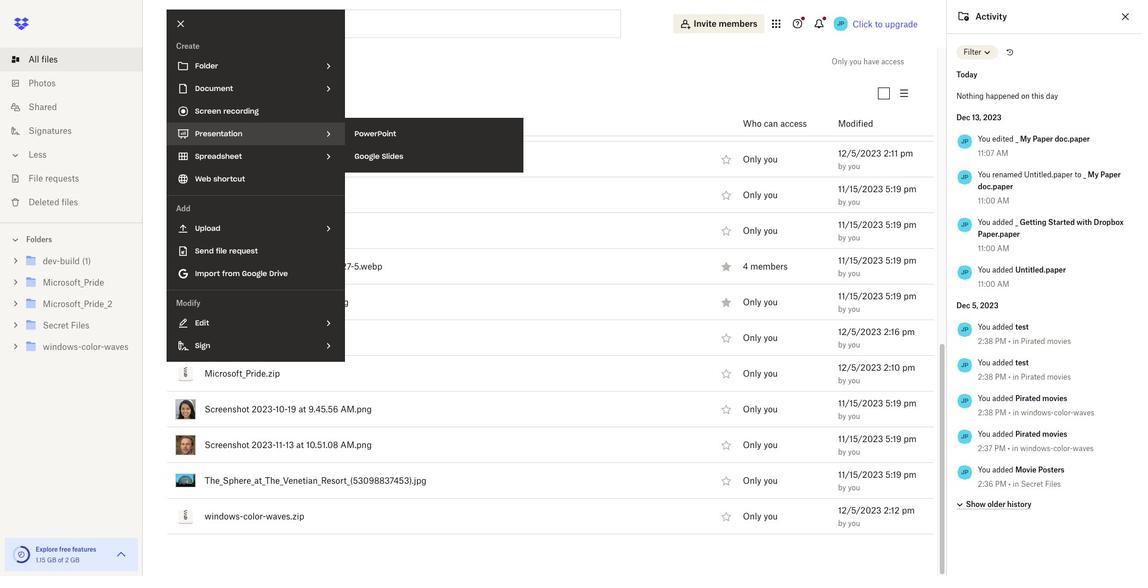 Task type: vqa. For each thing, say whether or not it's contained in the screenshot.
/Have a good day.gif image
no



Task type: locate. For each thing, give the bounding box(es) containing it.
0 vertical spatial screenshot
[[205, 404, 249, 414]]

web shortcut menu item
[[167, 168, 345, 190]]

add to starred image inside name microsoft_pride.zip, modified 12/5/2023 2:10 pm, element
[[719, 366, 734, 381]]

at right 19
[[299, 404, 306, 414]]

menu containing create
[[167, 10, 345, 362]]

• for you added movie posters 2:36 pm • in secret files
[[1009, 480, 1011, 489]]

2 11/15/2023 5:19 pm by you from the top
[[838, 184, 917, 206]]

8 you from the top
[[978, 430, 991, 439]]

1 vertical spatial color-
[[1054, 444, 1073, 453]]

0 horizontal spatial doc.paper
[[978, 182, 1014, 191]]

pm for screenshot 2023-11-13 at 10.51.08 am.png
[[904, 434, 917, 444]]

7 by from the top
[[838, 304, 847, 313]]

movie
[[1016, 465, 1037, 474]]

12/5/2023 inside "12/5/2023 2:12 pm by you"
[[838, 505, 882, 515]]

am.png right 9.45.56
[[341, 404, 372, 414]]

1 vertical spatial waves
[[1073, 444, 1094, 453]]

0 vertical spatial at
[[299, 404, 306, 414]]

document menu item
[[167, 77, 345, 100]]

11:00 up you added
[[978, 196, 996, 205]]

name inflatable-pants-today-inline-200227-5.webp, modified 11/15/2023 5:19 pm, element
[[167, 249, 935, 284]]

only you inside name microsoft_pride.zip, modified 12/5/2023 2:10 pm, element
[[743, 368, 778, 379]]

powerpoint
[[355, 129, 396, 138]]

1 vertical spatial you added test 2:38 pm • in pirated movies
[[978, 358, 1071, 381]]

0 vertical spatial 2:38
[[978, 337, 994, 346]]

pm right 2:37
[[995, 444, 1006, 453]]

only you for download (1).jpeg
[[743, 190, 778, 200]]

folders button
[[0, 230, 143, 248]]

9 11/15/2023 from the top
[[838, 469, 884, 479]]

you inside the 12/5/2023 2:16 pm by you
[[849, 340, 861, 349]]

waves inside you added pirated movies 2:37 pm • in windows-color-waves
[[1073, 444, 1094, 453]]

files
[[186, 54, 214, 70], [41, 54, 58, 64], [62, 197, 78, 207]]

in inside the you added pirated movies 2:38 pm • in windows-color-waves
[[1013, 408, 1019, 417]]

photos link
[[10, 71, 143, 95]]

only you button inside name db165f6aaa73d95c9004256537e7037b-uncropped_scaled_within_1536_1152.webp, modified 11/15/2023 5:19 pm, 'element'
[[743, 117, 778, 130]]

12/5/2023 for 12/5/2023 2:10 pm
[[838, 362, 882, 372]]

name microsoft_pride.zip, modified 12/5/2023 2:10 pm, element
[[167, 356, 935, 392]]

_ left getting
[[1016, 218, 1019, 227]]

doc.paper inside _ my paper doc.paper
[[978, 182, 1014, 191]]

doc.paper down day
[[1055, 134, 1090, 143]]

12/5/2023 for 12/5/2023 2:12 pm
[[838, 505, 882, 515]]

1 only you button from the top
[[743, 117, 778, 130]]

11/15/2023 5:19 pm by you inside name download (1).jpeg, modified 11/15/2023 5:19 pm, element
[[838, 184, 917, 206]]

4
[[743, 261, 748, 271]]

files up photos at top
[[41, 54, 58, 64]]

only inside name db165f6aaa73d95c9004256537e7037b-uncropped_scaled_within_1536_1152.webp, modified 11/15/2023 5:19 pm, 'element'
[[743, 119, 762, 129]]

add to starred image for screenshot 2023-11-13 at 10.51.08 am.png
[[719, 438, 734, 452]]

only you inside name db165f6aaa73d95c9004256537e7037b-uncropped_scaled_within_1536_1152.webp, modified 11/15/2023 5:19 pm, 'element'
[[743, 119, 778, 129]]

3 11/15/2023 5:19 pm by you from the top
[[838, 219, 917, 242]]

0 vertical spatial am.png
[[341, 404, 372, 414]]

10 only you button from the top
[[743, 474, 778, 488]]

file requests link
[[10, 167, 143, 190]]

2:36
[[978, 480, 994, 489]]

only you inside 'name screenshot 2023-11-13 at 10.51.08 am.png, modified 11/15/2023 5:19 pm,' element
[[743, 440, 778, 450]]

screenshot inside "link"
[[205, 404, 249, 414]]

color- for you added pirated movies 2:38 pm • in windows-color-waves
[[1054, 408, 1074, 417]]

windows-
[[1021, 408, 1055, 417], [1021, 444, 1054, 453], [205, 511, 243, 521]]

1 vertical spatial dec
[[957, 301, 971, 310]]

612x612.jpg
[[302, 297, 349, 307]]

1 11:00 am from the top
[[978, 196, 1010, 205]]

dec
[[957, 113, 971, 122], [957, 301, 971, 310]]

12/5/2023 down modified
[[838, 148, 882, 158]]

1 you from the top
[[978, 134, 991, 143]]

test
[[1016, 323, 1029, 331], [1016, 358, 1029, 367]]

less
[[29, 149, 47, 159]]

you added test 2:38 pm • in pirated movies down the dec 5, 2023 at right
[[978, 323, 1071, 346]]

by inside name db165f6aaa73d95c9004256537e7037b-uncropped_scaled_within_1536_1152.webp, modified 11/15/2023 5:19 pm, 'element'
[[838, 126, 847, 135]]

1 vertical spatial doc.paper
[[978, 182, 1014, 191]]

1 vertical spatial 2023-
[[252, 440, 276, 450]]

1 2023- from the top
[[252, 404, 276, 414]]

only
[[832, 57, 848, 66], [743, 119, 762, 129], [743, 154, 762, 164], [743, 190, 762, 200], [743, 226, 762, 236], [743, 297, 762, 307], [743, 333, 762, 343], [743, 368, 762, 379], [743, 404, 762, 414], [743, 440, 762, 450], [743, 476, 762, 486], [743, 511, 762, 521]]

untitled.paper down you edited _ my paper doc.paper 11:07 am
[[1025, 170, 1073, 179]]

2 added from the top
[[993, 265, 1014, 274]]

you added untitled.paper 11:00 am
[[978, 265, 1066, 289]]

2 only you from the top
[[743, 154, 778, 164]]

11/15/2023 5:19 pm by you inside name db165f6aaa73d95c9004256537e7037b-uncropped_scaled_within_1536_1152.webp, modified 11/15/2023 5:19 pm, 'element'
[[838, 112, 917, 135]]

0 vertical spatial 11:00
[[978, 196, 996, 205]]

by you
[[838, 54, 861, 63]]

db165f6aaa73d95c9004256537e7037b-uncropped_scaled_within_1536_1152.webp link
[[205, 116, 530, 131]]

4 by from the top
[[838, 197, 847, 206]]

add to starred image inside 'name screenshot 2023-11-13 at 10.51.08 am.png, modified 11/15/2023 5:19 pm,' element
[[719, 438, 734, 452]]

by inside name the_sphere_at_the_venetian_resort_(53098837453).jpg, modified 11/15/2023 5:19 pm, element
[[838, 483, 847, 492]]

9 you from the top
[[978, 465, 991, 474]]

name istockphoto-610015062-612x612.jpg, modified 11/15/2023 5:19 pm, element
[[167, 284, 935, 320]]

google down the send file request menu item
[[242, 269, 267, 278]]

add to starred image
[[719, 152, 734, 166], [719, 402, 734, 416], [719, 473, 734, 488], [719, 509, 734, 523]]

2 11/15/2023 from the top
[[838, 112, 884, 122]]

2023 for dec 5, 2023
[[980, 301, 999, 310]]

11/15/2023 for db165f6aaa73d95c9004256537e7037b-uncropped_scaled_within_1536_1152.webp
[[838, 112, 884, 122]]

1 vertical spatial 2:38
[[978, 373, 994, 381]]

11/15/2023 5:19 pm by you inside name the_sphere_at_the_venetian_resort_(53098837453).jpg, modified 11/15/2023 5:19 pm, element
[[838, 469, 917, 492]]

table
[[150, 0, 935, 534]]

1 vertical spatial at
[[296, 440, 304, 450]]

/screenshot 2023-11-13 at 10.51.08 am.png image
[[176, 435, 196, 455]]

access
[[882, 57, 905, 66], [781, 119, 807, 129]]

only you inside "name microsoft_pride_2.zip, modified 12/5/2023 2:16 pm," element
[[743, 333, 778, 343]]

2 by from the top
[[838, 126, 847, 135]]

2 vertical spatial windows-
[[205, 511, 243, 521]]

am.png right '10.51.08'
[[341, 440, 372, 450]]

4 11/15/2023 5:19 pm by you from the top
[[838, 255, 917, 278]]

0 horizontal spatial gb
[[47, 556, 56, 564]]

12/5/2023 inside '12/5/2023 2:10 pm by you'
[[838, 362, 882, 372]]

pm for dev-build (1).zip
[[901, 148, 914, 158]]

12/5/2023 inside 12/5/2023 2:11 pm by you
[[838, 148, 882, 158]]

paper
[[1033, 134, 1054, 143], [1101, 170, 1121, 179]]

11/15/2023 5:19 pm by you inside name istockphoto-610015062-612x612.jpg, modified 11/15/2023 5:19 pm, element
[[838, 291, 917, 313]]

pm up the you added pirated movies 2:38 pm • in windows-color-waves on the right bottom of page
[[996, 373, 1007, 381]]

in for you added pirated movies 2:37 pm • in windows-color-waves
[[1012, 444, 1019, 453]]

12/5/2023 2:11 pm by you
[[838, 148, 914, 171]]

only you inside name screenshot 2023-10-19 at 9.45.56 am.png, modified 11/15/2023 5:19 pm, element
[[743, 404, 778, 414]]

microsoft_pride.zip link
[[205, 366, 280, 381]]

12/5/2023 2:12 pm by you
[[838, 505, 915, 528]]

3 12/5/2023 from the top
[[838, 362, 882, 372]]

1 horizontal spatial my
[[1088, 170, 1099, 179]]

only inside name download (1).jpeg, modified 11/15/2023 5:19 pm, element
[[743, 190, 762, 200]]

0 vertical spatial 2023
[[983, 113, 1002, 122]]

3 add to starred image from the top
[[719, 473, 734, 488]]

10 by from the top
[[838, 412, 847, 420]]

7 11/15/2023 5:19 pm by you from the top
[[838, 434, 917, 456]]

in inside you added pirated movies 2:37 pm • in windows-color-waves
[[1012, 444, 1019, 453]]

6 only you button from the top
[[743, 332, 778, 345]]

list
[[0, 40, 143, 223]]

1 horizontal spatial files
[[62, 197, 78, 207]]

screenshot down microsoft_pride.zip link
[[205, 404, 249, 414]]

9 only you from the top
[[743, 440, 778, 450]]

in for you added movie posters 2:36 pm • in secret files
[[1013, 480, 1020, 489]]

the_sphere_at_the_venetian_resort_(53098837453).jpg
[[205, 475, 427, 485]]

windows- inside the you added pirated movies 2:38 pm • in windows-color-waves
[[1021, 408, 1055, 417]]

screenshot right /screenshot 2023-11-13 at 10.51.08 am.png image at the left bottom
[[205, 440, 249, 450]]

1 gb from the left
[[47, 556, 56, 564]]

files down file requests link
[[62, 197, 78, 207]]

pm up you added pirated movies 2:37 pm • in windows-color-waves
[[996, 408, 1007, 417]]

only inside name windows-color-waves.zip, modified 12/5/2023 2:12 pm, element
[[743, 511, 762, 521]]

2 2023- from the top
[[252, 440, 276, 450]]

2 11:00 am from the top
[[978, 244, 1010, 253]]

waves for you added pirated movies 2:38 pm • in windows-color-waves
[[1074, 408, 1095, 417]]

0 horizontal spatial all files
[[29, 54, 58, 64]]

1 only you from the top
[[743, 119, 778, 129]]

1 vertical spatial _
[[1084, 170, 1087, 179]]

1 12/5/2023 from the top
[[838, 148, 882, 158]]

only inside name screenshot 2023-10-19 at 9.45.56 am.png, modified 11/15/2023 5:19 pm, element
[[743, 404, 762, 414]]

only you inside name dev-build (1).zip, modified 12/5/2023 2:11 pm, 'element'
[[743, 154, 778, 164]]

menu containing powerpoint
[[345, 118, 524, 173]]

2 dec from the top
[[957, 301, 971, 310]]

11/15/2023 5:19 pm by you for db165f6aaa73d95c9004256537e7037b-uncropped_scaled_within_1536_1152.webp
[[838, 112, 917, 135]]

1 vertical spatial my
[[1088, 170, 1099, 179]]

1 11/15/2023 5:19 pm by you from the top
[[838, 112, 917, 135]]

5:19 for db165f6aaa73d95c9004256537e7037b-uncropped_scaled_within_1536_1152.webp
[[886, 112, 902, 122]]

1 vertical spatial 2023
[[980, 301, 999, 310]]

files down create
[[186, 54, 214, 70]]

deleted files link
[[10, 190, 143, 214]]

2:38
[[978, 337, 994, 346], [978, 373, 994, 381], [978, 408, 994, 417]]

0 horizontal spatial google
[[242, 269, 267, 278]]

access right can
[[781, 119, 807, 129]]

0 vertical spatial doc.paper
[[1055, 134, 1090, 143]]

drive
[[269, 269, 288, 278]]

group
[[0, 248, 143, 367]]

pm inside the you added pirated movies 2:38 pm • in windows-color-waves
[[996, 408, 1007, 417]]

screenshot 2023-10-19 at 9.45.56 am.png link
[[205, 402, 372, 416]]

3 11/15/2023 from the top
[[838, 184, 884, 194]]

5:19 for download.jpeg
[[886, 219, 902, 229]]

file requests
[[29, 173, 79, 183]]

• inside the you added pirated movies 2:38 pm • in windows-color-waves
[[1009, 408, 1011, 417]]

gb left of
[[47, 556, 56, 564]]

dec left 5,
[[957, 301, 971, 310]]

1 horizontal spatial paper
[[1101, 170, 1121, 179]]

0 horizontal spatial my
[[1021, 134, 1031, 143]]

name dev-build (1).zip, modified 12/5/2023 2:11 pm, element
[[167, 142, 935, 177]]

11 only you from the top
[[743, 511, 778, 521]]

0 vertical spatial 2023-
[[252, 404, 276, 414]]

dev-build (1).zip
[[205, 154, 267, 164]]

my
[[1021, 134, 1031, 143], [1088, 170, 1099, 179]]

5 11/15/2023 from the top
[[838, 255, 884, 265]]

only you button inside name the_sphere_at_the_venetian_resort_(53098837453).jpg, modified 11/15/2023 5:19 pm, element
[[743, 474, 778, 488]]

inflatable-pants-today-inline-200227-5.webp
[[205, 261, 382, 271]]

4 only you button from the top
[[743, 224, 778, 238]]

2 only you button from the top
[[743, 153, 778, 166]]

features
[[72, 546, 96, 553]]

0 horizontal spatial access
[[781, 119, 807, 129]]

added inside "you added untitled.paper 11:00 am"
[[993, 265, 1014, 274]]

waves inside the you added pirated movies 2:38 pm • in windows-color-waves
[[1074, 408, 1095, 417]]

12/5/2023 left 2:10
[[838, 362, 882, 372]]

name db165f6aaa73d95c9004256537e7037b-uncropped_scaled_within_1536_1152.webp, modified 11/15/2023 5:19 pm, element
[[167, 106, 935, 142]]

8 11/15/2023 5:19 pm by you from the top
[[838, 469, 917, 492]]

0 vertical spatial color-
[[1054, 408, 1074, 417]]

waves
[[1074, 408, 1095, 417], [1073, 444, 1094, 453]]

2 add to starred image from the top
[[719, 402, 734, 416]]

name screenshot 2023-11-13 at 10.51.08 am.png, modified 11/15/2023 5:19 pm, element
[[167, 427, 935, 463]]

1 vertical spatial paper
[[1101, 170, 1121, 179]]

0 vertical spatial google
[[355, 152, 380, 161]]

untitled.paper inside "you added untitled.paper 11:00 am"
[[1016, 265, 1066, 274]]

6 only you from the top
[[743, 333, 778, 343]]

5 only you from the top
[[743, 297, 778, 307]]

only you for windows-color-waves.zip
[[743, 511, 778, 521]]

2 vertical spatial 2:38
[[978, 408, 994, 417]]

pm for windows-color-waves.zip
[[902, 505, 915, 515]]

you inside '12/5/2023 2:10 pm by you'
[[849, 376, 861, 385]]

10 only you from the top
[[743, 476, 778, 486]]

upgrade
[[885, 19, 918, 29]]

name download.jpeg, modified 11/15/2023 5:19 pm, element
[[167, 213, 935, 249]]

gb right 2
[[70, 556, 80, 564]]

today-
[[271, 261, 296, 271]]

3 only you from the top
[[743, 190, 778, 200]]

windows- for 2:38 pm
[[1021, 408, 1055, 417]]

0 horizontal spatial files
[[41, 54, 58, 64]]

2 test from the top
[[1016, 358, 1029, 367]]

7 11/15/2023 from the top
[[838, 398, 884, 408]]

11/15/2023 5:19 pm by you inside 'name screenshot 2023-11-13 at 10.51.08 am.png, modified 11/15/2023 5:19 pm,' element
[[838, 434, 917, 456]]

only you inside name istockphoto-610015062-612x612.jpg, modified 11/15/2023 5:19 pm, element
[[743, 297, 778, 307]]

send
[[195, 246, 214, 255]]

my right edited
[[1021, 134, 1031, 143]]

test down "you added untitled.paper 11:00 am"
[[1016, 323, 1029, 331]]

color- for you added pirated movies 2:37 pm • in windows-color-waves
[[1054, 444, 1073, 453]]

4 only you from the top
[[743, 226, 778, 236]]

_ for with
[[1016, 218, 1019, 227]]

2 screenshot from the top
[[205, 440, 249, 450]]

file
[[29, 173, 43, 183]]

pm inside you added pirated movies 2:37 pm • in windows-color-waves
[[995, 444, 1006, 453]]

gb
[[47, 556, 56, 564], [70, 556, 80, 564]]

edit menu item
[[167, 312, 345, 334]]

only inside "name microsoft_pride_2.zip, modified 12/5/2023 2:16 pm," element
[[743, 333, 762, 343]]

pm down the dec 5, 2023 at right
[[996, 337, 1007, 346]]

2 add to starred image from the top
[[719, 223, 734, 238]]

my up with
[[1088, 170, 1099, 179]]

google down powerpoint
[[355, 152, 380, 161]]

1 vertical spatial 11:00
[[978, 244, 996, 253]]

only you for the_sphere_at_the_venetian_resort_(53098837453).jpg
[[743, 476, 778, 486]]

11:00 am for _ my paper doc.paper
[[978, 196, 1010, 205]]

3 only you button from the top
[[743, 189, 778, 202]]

inflatable-
[[205, 261, 245, 271]]

610015062-
[[254, 297, 302, 307]]

pm
[[996, 337, 1007, 346], [996, 373, 1007, 381], [996, 408, 1007, 417], [995, 444, 1006, 453], [996, 480, 1007, 489]]

0 vertical spatial untitled.paper
[[1025, 170, 1073, 179]]

dec for dec 13, 2023
[[957, 113, 971, 122]]

only for download (1).jpeg
[[743, 190, 762, 200]]

7 only you from the top
[[743, 368, 778, 379]]

2023- left 13
[[252, 440, 276, 450]]

add to starred image for download (1).jpeg
[[719, 188, 734, 202]]

11-
[[276, 440, 285, 450]]

only inside name microsoft_pride.zip, modified 12/5/2023 2:10 pm, element
[[743, 368, 762, 379]]

•
[[1009, 337, 1011, 346], [1009, 373, 1011, 381], [1009, 408, 1011, 417], [1008, 444, 1010, 453], [1009, 480, 1011, 489]]

11:00 up the dec 5, 2023 at right
[[978, 280, 996, 289]]

only you inside "name download.jpeg, modified 11/15/2023 5:19 pm," element
[[743, 226, 778, 236]]

by inside 12/5/2023 2:11 pm by you
[[838, 162, 847, 171]]

untitled.paper down _ getting started with dropbox paper.paper
[[1016, 265, 1066, 274]]

by inside name istockphoto-610015062-612x612.jpg, modified 11/15/2023 5:19 pm, element
[[838, 304, 847, 313]]

2023
[[983, 113, 1002, 122], [980, 301, 999, 310]]

dropbox image
[[10, 12, 33, 36]]

paper up dropbox
[[1101, 170, 1121, 179]]

11/15/2023 5:19 pm by you
[[838, 112, 917, 135], [838, 184, 917, 206], [838, 219, 917, 242], [838, 255, 917, 278], [838, 291, 917, 313], [838, 398, 917, 420], [838, 434, 917, 456], [838, 469, 917, 492]]

12/5/2023
[[838, 148, 882, 158], [838, 326, 882, 337], [838, 362, 882, 372], [838, 505, 882, 515]]

only you button for download.jpeg
[[743, 224, 778, 238]]

doc.paper down renamed
[[978, 182, 1014, 191]]

0 vertical spatial test
[[1016, 323, 1029, 331]]

/download.jpeg image
[[176, 221, 196, 241]]

menu
[[167, 10, 345, 362], [345, 118, 524, 173]]

only inside "name download.jpeg, modified 11/15/2023 5:19 pm," element
[[743, 226, 762, 236]]

2 vertical spatial 11:00
[[978, 280, 996, 289]]

in inside you added movie posters 2:36 pm • in secret files
[[1013, 480, 1020, 489]]

2 am.png from the top
[[341, 440, 372, 450]]

12/5/2023 left 2:16
[[838, 326, 882, 337]]

waves.zip
[[266, 511, 304, 521]]

2023- inside "link"
[[252, 404, 276, 414]]

download (1).jpeg link
[[205, 188, 274, 202]]

12/5/2023 inside the 12/5/2023 2:16 pm by you
[[838, 326, 882, 337]]

add
[[176, 204, 190, 213]]

1 horizontal spatial access
[[882, 57, 905, 66]]

only you button inside 'name screenshot 2023-11-13 at 10.51.08 am.png, modified 11/15/2023 5:19 pm,' element
[[743, 439, 778, 452]]

3 11:00 from the top
[[978, 280, 996, 289]]

7 5:19 from the top
[[886, 398, 902, 408]]

only you button inside name download (1).jpeg, modified 11/15/2023 5:19 pm, element
[[743, 189, 778, 202]]

folder
[[195, 61, 218, 70]]

1 vertical spatial untitled.paper
[[1016, 265, 1066, 274]]

color- inside you added pirated movies 2:37 pm • in windows-color-waves
[[1054, 444, 1073, 453]]

0 vertical spatial waves
[[1074, 408, 1095, 417]]

files inside 'list item'
[[41, 54, 58, 64]]

_ up with
[[1084, 170, 1087, 179]]

have
[[864, 57, 880, 66]]

only you inside name windows-color-waves.zip, modified 12/5/2023 2:12 pm, element
[[743, 511, 778, 521]]

12/5/2023 for 12/5/2023 2:11 pm
[[838, 148, 882, 158]]

only for screenshot 2023-10-19 at 9.45.56 am.png
[[743, 404, 762, 414]]

10.51.08
[[306, 440, 338, 450]]

2:38 up 2:37
[[978, 408, 994, 417]]

screenshot for screenshot 2023-10-19 at 9.45.56 am.png
[[205, 404, 249, 414]]

rewind this folder image
[[1006, 48, 1015, 57]]

on
[[1022, 92, 1030, 101]]

untitled.paper for added
[[1016, 265, 1066, 274]]

0 horizontal spatial all
[[29, 54, 39, 64]]

2:38 down the dec 5, 2023 at right
[[978, 337, 994, 346]]

0 vertical spatial you added test 2:38 pm • in pirated movies
[[978, 323, 1071, 346]]

5 5:19 from the top
[[886, 255, 902, 265]]

name microsoft_pride_2.zip, modified 12/5/2023 2:16 pm, element
[[167, 320, 935, 356]]

3 5:19 from the top
[[886, 184, 902, 194]]

only you button inside name dev-build (1).zip, modified 12/5/2023 2:11 pm, 'element'
[[743, 153, 778, 166]]

only for screenshot 2023-11-13 at 10.51.08 am.png
[[743, 440, 762, 450]]

2 5:19 from the top
[[886, 112, 902, 122]]

only inside 'name screenshot 2023-11-13 at 10.51.08 am.png, modified 11/15/2023 5:19 pm,' element
[[743, 440, 762, 450]]

add to starred image
[[719, 188, 734, 202], [719, 223, 734, 238], [719, 331, 734, 345], [719, 366, 734, 381], [719, 438, 734, 452]]

9 by from the top
[[838, 376, 847, 385]]

4 add to starred image from the top
[[719, 366, 734, 381]]

1 11:00 from the top
[[978, 196, 996, 205]]

0 vertical spatial paper
[[1033, 134, 1054, 143]]

windows-color-waves.zip link
[[205, 509, 304, 523]]

2 you added test 2:38 pm • in pirated movies from the top
[[978, 358, 1071, 381]]

add to starred image inside name windows-color-waves.zip, modified 12/5/2023 2:12 pm, element
[[719, 509, 734, 523]]

only you button inside name microsoft_pride.zip, modified 12/5/2023 2:10 pm, element
[[743, 367, 778, 380]]

1 dec from the top
[[957, 113, 971, 122]]

4 add to starred image from the top
[[719, 509, 734, 523]]

1 vertical spatial test
[[1016, 358, 1029, 367]]

google slides
[[355, 152, 404, 161]]

4 11/15/2023 from the top
[[838, 219, 884, 229]]

name screenshot 2023-10-19 at 9.45.56 am.png, modified 11/15/2023 5:19 pm, element
[[167, 392, 935, 427]]

with
[[1077, 218, 1093, 227]]

to right click
[[875, 19, 883, 29]]

access right have
[[882, 57, 905, 66]]

1 vertical spatial windows-
[[1021, 444, 1054, 453]]

add to starred image inside name dev-build (1).zip, modified 12/5/2023 2:11 pm, 'element'
[[719, 152, 734, 166]]

2023 right 5,
[[980, 301, 999, 310]]

pm inside you added movie posters 2:36 pm • in secret files
[[996, 480, 1007, 489]]

remove from starred image
[[719, 259, 734, 273]]

by for inflatable-pants-today-inline-200227-5.webp
[[838, 269, 847, 278]]

to up with
[[1075, 170, 1082, 179]]

0 vertical spatial my
[[1021, 134, 1031, 143]]

signatures
[[29, 126, 72, 136]]

_ right edited
[[1016, 134, 1019, 143]]

8 11/15/2023 from the top
[[838, 434, 884, 444]]

11:00 am
[[978, 196, 1010, 205], [978, 244, 1010, 253]]

/istockphoto 610015062 612x612.jpg image
[[176, 292, 196, 312]]

you inside 12/5/2023 2:11 pm by you
[[849, 162, 861, 171]]

dec left 13,
[[957, 113, 971, 122]]

1 vertical spatial am.png
[[341, 440, 372, 450]]

12/5/2023 left 2:12
[[838, 505, 882, 515]]

only you button inside "name microsoft_pride_2.zip, modified 12/5/2023 2:16 pm," element
[[743, 332, 778, 345]]

10-
[[276, 404, 288, 414]]

only you button for microsoft_pride.zip
[[743, 367, 778, 380]]

by inside name screenshot 2023-10-19 at 9.45.56 am.png, modified 11/15/2023 5:19 pm, element
[[838, 412, 847, 420]]

name 1703238.jpg, modified 11/15/2023 5:19 pm, element
[[167, 70, 935, 106]]

am down paper.paper on the right of the page
[[998, 244, 1010, 253]]

5:19 for screenshot 2023-10-19 at 9.45.56 am.png
[[886, 398, 902, 408]]

2 vertical spatial color-
[[243, 511, 266, 521]]

11/15/2023 for screenshot 2023-10-19 at 9.45.56 am.png
[[838, 398, 884, 408]]

2023- left 19
[[252, 404, 276, 414]]

3 you from the top
[[978, 218, 991, 227]]

12 by from the top
[[838, 483, 847, 492]]

in for you added pirated movies 2:38 pm • in windows-color-waves
[[1013, 408, 1019, 417]]

by inside "name download.jpeg, modified 11/15/2023 5:19 pm," element
[[838, 233, 847, 242]]

by inside name download (1).jpeg, modified 11/15/2023 5:19 pm, element
[[838, 197, 847, 206]]

added
[[993, 218, 1014, 227], [993, 265, 1014, 274], [993, 323, 1014, 331], [993, 358, 1014, 367], [993, 394, 1014, 403], [993, 430, 1014, 439], [993, 465, 1014, 474]]

am.png inside 'screenshot 2023-11-13 at 10.51.08 am.png' link
[[341, 440, 372, 450]]

6 11/15/2023 from the top
[[838, 291, 884, 301]]

windows- inside you added pirated movies 2:37 pm • in windows-color-waves
[[1021, 444, 1054, 453]]

you added test 2:38 pm • in pirated movies
[[978, 323, 1071, 346], [978, 358, 1071, 381]]

am.png for screenshot 2023-11-13 at 10.51.08 am.png
[[341, 440, 372, 450]]

5:19 inside 'element'
[[886, 112, 902, 122]]

add to starred image for (1).zip
[[719, 152, 734, 166]]

4 5:19 from the top
[[886, 219, 902, 229]]

1 am.png from the top
[[341, 404, 372, 414]]

1 horizontal spatial doc.paper
[[1055, 134, 1090, 143]]

to
[[875, 19, 883, 29], [1075, 170, 1082, 179]]

1 11/15/2023 from the top
[[838, 76, 884, 87]]

am up you added
[[998, 196, 1010, 205]]

5:19 for the_sphere_at_the_venetian_resort_(53098837453).jpg
[[886, 469, 902, 479]]

5 add to starred image from the top
[[719, 438, 734, 452]]

1 vertical spatial google
[[242, 269, 267, 278]]

am
[[997, 149, 1009, 158], [998, 196, 1010, 205], [998, 244, 1010, 253], [998, 280, 1010, 289]]

by for dev-build (1).zip
[[838, 162, 847, 171]]

11:00 am up you added
[[978, 196, 1010, 205]]

pm right 2:36
[[996, 480, 1007, 489]]

0 horizontal spatial paper
[[1033, 134, 1054, 143]]

(1).zip
[[244, 154, 267, 164]]

/1703238.jpg image
[[176, 78, 196, 98]]

2023-
[[252, 404, 276, 414], [252, 440, 276, 450]]

2:37
[[978, 444, 993, 453]]

you added test 2:38 pm • in pirated movies up the you added pirated movies 2:38 pm • in windows-color-waves on the right bottom of page
[[978, 358, 1071, 381]]

5 11/15/2023 5:19 pm by you from the top
[[838, 291, 917, 313]]

starred button
[[222, 84, 271, 103]]

1 screenshot from the top
[[205, 404, 249, 414]]

• for you added pirated movies 2:38 pm • in windows-color-waves
[[1009, 408, 1011, 417]]

1 vertical spatial screenshot
[[205, 440, 249, 450]]

you
[[978, 134, 991, 143], [978, 170, 991, 179], [978, 218, 991, 227], [978, 265, 991, 274], [978, 323, 991, 331], [978, 358, 991, 367], [978, 394, 991, 403], [978, 430, 991, 439], [978, 465, 991, 474]]

11/15/2023 5:19 pm by you inside name screenshot 2023-10-19 at 9.45.56 am.png, modified 11/15/2023 5:19 pm, element
[[838, 398, 917, 420]]

at for 9.45.56
[[299, 404, 306, 414]]

am down edited
[[997, 149, 1009, 158]]

7 you from the top
[[978, 394, 991, 403]]

1 add to starred image from the top
[[719, 188, 734, 202]]

name 4570_university_ave____pierre_galant_1.0.jpg, modified 11/15/2023 5:19 pm, element
[[167, 35, 935, 70]]

all down create
[[167, 54, 182, 70]]

2:38 up the you added pirated movies 2:38 pm • in windows-color-waves on the right bottom of page
[[978, 373, 994, 381]]

11 by from the top
[[838, 447, 847, 456]]

11 only you button from the top
[[743, 510, 778, 523]]

11:00 am down paper.paper on the right of the page
[[978, 244, 1010, 253]]

name the_sphere_at_the_venetian_resort_(53098837453).jpg, modified 11/15/2023 5:19 pm, element
[[167, 463, 935, 499]]

windows-color-waves.zip
[[205, 511, 304, 521]]

/download (1).jpeg image
[[176, 185, 196, 205]]

/screenshot 2023-10-19 at 9.45.56 am.png image
[[176, 399, 196, 419]]

name download (1).jpeg, modified 11/15/2023 5:19 pm, element
[[167, 177, 935, 213]]

by inside "12/5/2023 2:12 pm by you"
[[838, 519, 847, 528]]

you inside you added movie posters 2:36 pm • in secret files
[[978, 465, 991, 474]]

0 vertical spatial 11:00 am
[[978, 196, 1010, 205]]

1 vertical spatial 11:00 am
[[978, 244, 1010, 253]]

all files up photos at top
[[29, 54, 58, 64]]

4 12/5/2023 from the top
[[838, 505, 882, 515]]

untitled.paper
[[1025, 170, 1073, 179], [1016, 265, 1066, 274]]

color-
[[1054, 408, 1074, 417], [1054, 444, 1073, 453], [243, 511, 266, 521]]

3 2:38 from the top
[[978, 408, 994, 417]]

am up the dec 5, 2023 at right
[[998, 280, 1010, 289]]

pm for db165f6aaa73d95c9004256537e7037b-uncropped_scaled_within_1536_1152.webp
[[904, 112, 917, 122]]

pm for inflatable-pants-today-inline-200227-5.webp
[[904, 255, 917, 265]]

windows- for 2:37 pm
[[1021, 444, 1054, 453]]

list containing all files
[[0, 40, 143, 223]]

0 vertical spatial dec
[[957, 113, 971, 122]]

4570_university_ave____pierre_galant_1.0.jpg link
[[205, 45, 379, 59]]

1 horizontal spatial gb
[[70, 556, 80, 564]]

only inside name the_sphere_at_the_venetian_resort_(53098837453).jpg, modified 11/15/2023 5:19 pm, element
[[743, 476, 762, 486]]

8 by from the top
[[838, 340, 847, 349]]

name
[[167, 119, 191, 129]]

only you
[[743, 119, 778, 129], [743, 154, 778, 164], [743, 190, 778, 200], [743, 226, 778, 236], [743, 297, 778, 307], [743, 333, 778, 343], [743, 368, 778, 379], [743, 404, 778, 414], [743, 440, 778, 450], [743, 476, 778, 486], [743, 511, 778, 521]]

pm for microsoft_pride.zip
[[903, 362, 916, 372]]

all files down create
[[167, 54, 214, 70]]

only for dev-build (1).zip
[[743, 154, 762, 164]]

6 added from the top
[[993, 430, 1014, 439]]

7 only you button from the top
[[743, 367, 778, 380]]

6 by from the top
[[838, 269, 847, 278]]

add to starred image inside name screenshot 2023-10-19 at 9.45.56 am.png, modified 11/15/2023 5:19 pm, element
[[719, 402, 734, 416]]

2 11:00 from the top
[[978, 244, 996, 253]]

only you for screenshot 2023-11-13 at 10.51.08 am.png
[[743, 440, 778, 450]]

all up photos at top
[[29, 54, 39, 64]]

only you for download.jpeg
[[743, 226, 778, 236]]

pirated inside the you added pirated movies 2:38 pm • in windows-color-waves
[[1016, 394, 1041, 403]]

8 5:19 from the top
[[886, 434, 902, 444]]

2023- for 11-
[[252, 440, 276, 450]]

by for microsoft_pride.zip
[[838, 376, 847, 385]]

2023 right 13,
[[983, 113, 1002, 122]]

only you button inside name istockphoto-610015062-612x612.jpg, modified 11/15/2023 5:19 pm, element
[[743, 296, 778, 309]]

4 you from the top
[[978, 265, 991, 274]]

you added pirated movies 2:38 pm • in windows-color-waves
[[978, 394, 1095, 417]]

0 vertical spatial windows-
[[1021, 408, 1055, 417]]

8 only you from the top
[[743, 404, 778, 414]]

2 12/5/2023 from the top
[[838, 326, 882, 337]]

only you inside name download (1).jpeg, modified 11/15/2023 5:19 pm, element
[[743, 190, 778, 200]]

1 horizontal spatial to
[[1075, 170, 1082, 179]]

paper.paper
[[978, 230, 1020, 239]]

2 vertical spatial _
[[1016, 218, 1019, 227]]

from
[[222, 269, 240, 278]]

at right 13
[[296, 440, 304, 450]]

paper up you renamed untitled.paper to
[[1033, 134, 1054, 143]]

slides
[[382, 152, 404, 161]]

build
[[222, 154, 242, 164]]

0 horizontal spatial to
[[875, 19, 883, 29]]

11:00 down paper.paper on the right of the page
[[978, 244, 996, 253]]

less image
[[10, 149, 21, 161]]

11/15/2023 5:19 pm by you inside "name download.jpeg, modified 11/15/2023 5:19 pm," element
[[838, 219, 917, 242]]

all files inside 'list item'
[[29, 54, 58, 64]]

1 vertical spatial access
[[781, 119, 807, 129]]

test up the you added pirated movies 2:38 pm • in windows-color-waves on the right bottom of page
[[1016, 358, 1029, 367]]

0 vertical spatial _
[[1016, 134, 1019, 143]]

5 by from the top
[[838, 233, 847, 242]]

2 horizontal spatial files
[[186, 54, 214, 70]]

/4570_university_ave____pierre_galant_1.0.jpg image
[[176, 45, 196, 59]]

sign menu item
[[167, 334, 345, 357]]

13 by from the top
[[838, 519, 847, 528]]

at inside "link"
[[299, 404, 306, 414]]

1 you added test 2:38 pm • in pirated movies from the top
[[978, 323, 1071, 346]]

pm for you added pirated movies 2:38 pm • in windows-color-waves
[[996, 408, 1007, 417]]

table containing 4570_university_ave____pierre_galant_1.0.jpg
[[150, 0, 935, 534]]

9 only you button from the top
[[743, 439, 778, 452]]



Task type: describe. For each thing, give the bounding box(es) containing it.
13
[[285, 440, 294, 450]]

add to starred image for microsoft_pride.zip
[[719, 366, 734, 381]]

today
[[957, 70, 978, 79]]

only you for db165f6aaa73d95c9004256537e7037b-uncropped_scaled_within_1536_1152.webp
[[743, 119, 778, 129]]

11/15/2023 5:19 pm
[[838, 76, 917, 87]]

download (1).jpeg
[[205, 190, 274, 200]]

11:00 for _ my paper doc.paper
[[978, 196, 996, 205]]

close right sidebar image
[[1119, 10, 1133, 24]]

2 2:38 from the top
[[978, 373, 994, 381]]

click to upgrade link
[[853, 19, 918, 29]]

at for 10.51.08
[[296, 440, 304, 450]]

document
[[195, 84, 233, 93]]

the_sphere_at_the_venetian_resort_(53098837453).jpg link
[[205, 473, 427, 488]]

1703238.jpg link
[[205, 81, 254, 95]]

5:19 for download (1).jpeg
[[886, 184, 902, 194]]

you inside you added pirated movies 2:37 pm • in windows-color-waves
[[978, 430, 991, 439]]

only you button for download (1).jpeg
[[743, 189, 778, 202]]

2:16
[[884, 326, 900, 337]]

name windows-color-waves.zip, modified 12/5/2023 2:12 pm, element
[[167, 499, 935, 534]]

started
[[1049, 218, 1075, 227]]

11/15/2023 for istockphoto-610015062-612x612.jpg
[[838, 291, 884, 301]]

1.15
[[36, 556, 46, 564]]

11:00 inside "you added untitled.paper 11:00 am"
[[978, 280, 996, 289]]

1 vertical spatial to
[[1075, 170, 1082, 179]]

my inside you edited _ my paper doc.paper 11:07 am
[[1021, 134, 1031, 143]]

11/15/2023 for the_sphere_at_the_venetian_resort_(53098837453).jpg
[[838, 469, 884, 479]]

screen recording
[[195, 107, 259, 115]]

you added pirated movies 2:37 pm • in windows-color-waves
[[978, 430, 1094, 453]]

1703238.jpg
[[205, 82, 254, 93]]

import from google drive menu item
[[167, 262, 345, 285]]

_ inside you edited _ my paper doc.paper 11:07 am
[[1016, 134, 1019, 143]]

screenshot for screenshot 2023-11-13 at 10.51.08 am.png
[[205, 440, 249, 450]]

13,
[[972, 113, 982, 122]]

1 2:38 from the top
[[978, 337, 994, 346]]

_ for doc.paper
[[1084, 170, 1087, 179]]

this
[[1032, 92, 1045, 101]]

starred
[[232, 88, 262, 98]]

/db165f6aaa73d95c9004256537e7037b uncropped_scaled_within_1536_1152.webp image
[[176, 117, 196, 130]]

recents button
[[167, 84, 217, 103]]

signatures link
[[10, 119, 143, 143]]

movies inside you added pirated movies 2:37 pm • in windows-color-waves
[[1043, 430, 1068, 439]]

only you for screenshot 2023-10-19 at 9.45.56 am.png
[[743, 404, 778, 414]]

_ getting started with dropbox paper.paper
[[978, 218, 1124, 239]]

deleted
[[29, 197, 59, 207]]

dev-build (1).zip link
[[205, 152, 267, 166]]

11/15/2023 5:19 pm by you for download.jpeg
[[838, 219, 917, 242]]

0 vertical spatial to
[[875, 19, 883, 29]]

files for all files link
[[41, 54, 58, 64]]

1 test from the top
[[1016, 323, 1029, 331]]

send file request
[[195, 246, 258, 255]]

you inside you edited _ my paper doc.paper 11:07 am
[[978, 134, 991, 143]]

only for download.jpeg
[[743, 226, 762, 236]]

11/15/2023 5:19 pm by you for screenshot 2023-11-13 at 10.51.08 am.png
[[838, 434, 917, 456]]

screen
[[195, 107, 221, 115]]

add to starred image inside name the_sphere_at_the_venetian_resort_(53098837453).jpg, modified 11/15/2023 5:19 pm, element
[[719, 473, 734, 488]]

pm inside the 12/5/2023 2:16 pm by you
[[902, 326, 915, 337]]

explore
[[36, 546, 58, 553]]

1 horizontal spatial all files
[[167, 54, 214, 70]]

200227-
[[320, 261, 354, 271]]

added inside you added pirated movies 2:37 pm • in windows-color-waves
[[993, 430, 1014, 439]]

istockphoto-
[[205, 297, 254, 307]]

access inside table
[[781, 119, 807, 129]]

only you for microsoft_pride.zip
[[743, 368, 778, 379]]

modified
[[838, 119, 874, 129]]

11/15/2023 5:19 pm by you for inflatable-pants-today-inline-200227-5.webp
[[838, 255, 917, 278]]

quota usage element
[[12, 545, 31, 564]]

am.png for screenshot 2023-10-19 at 9.45.56 am.png
[[341, 404, 372, 414]]

nothing happened on this day
[[957, 92, 1059, 101]]

all inside 'list item'
[[29, 54, 39, 64]]

added inside the you added pirated movies 2:38 pm • in windows-color-waves
[[993, 394, 1014, 403]]

5,
[[972, 301, 979, 310]]

deleted files
[[29, 197, 78, 207]]

only you button for screenshot 2023-10-19 at 9.45.56 am.png
[[743, 403, 778, 416]]

11/15/2023 for inflatable-pants-today-inline-200227-5.webp
[[838, 255, 884, 265]]

1 horizontal spatial all
[[167, 54, 182, 70]]

secret
[[1021, 480, 1044, 489]]

11:00 for _ getting started with dropbox paper.paper
[[978, 244, 996, 253]]

only you have access
[[832, 57, 905, 66]]

by inside the 12/5/2023 2:16 pm by you
[[838, 340, 847, 349]]

of
[[58, 556, 63, 564]]

dec for dec 5, 2023
[[957, 301, 971, 310]]

11/15/2023 5:19 pm by you for the_sphere_at_the_venetian_resort_(53098837453).jpg
[[838, 469, 917, 492]]

11/15/2023 for download.jpeg
[[838, 219, 884, 229]]

am inside "you added untitled.paper 11:00 am"
[[998, 280, 1010, 289]]

only you button for dev-build (1).zip
[[743, 153, 778, 166]]

all files list item
[[0, 48, 143, 71]]

11/15/2023 for download (1).jpeg
[[838, 184, 884, 194]]

photos
[[29, 78, 56, 88]]

dev-
[[205, 154, 222, 164]]

2023 for dec 13, 2023
[[983, 113, 1002, 122]]

microsoft_pride.zip
[[205, 368, 280, 378]]

pants-
[[245, 261, 271, 271]]

11:00 am for _ getting started with dropbox paper.paper
[[978, 244, 1010, 253]]

only you button for istockphoto-610015062-612x612.jpg
[[743, 296, 778, 309]]

by for istockphoto-610015062-612x612.jpg
[[838, 304, 847, 313]]

only for db165f6aaa73d95c9004256537e7037b-uncropped_scaled_within_1536_1152.webp
[[743, 119, 762, 129]]

by inside name 4570_university_ave____pierre_galant_1.0.jpg, modified 11/15/2023 5:19 pm, 'element'
[[838, 54, 847, 63]]

2023- for 10-
[[252, 404, 276, 414]]

shortcut
[[213, 174, 245, 183]]

2 you from the top
[[978, 170, 991, 179]]

folder menu item
[[167, 55, 345, 77]]

3 added from the top
[[993, 323, 1014, 331]]

inflatable-pants-today-inline-200227-5.webp link
[[205, 259, 382, 273]]

create
[[176, 42, 200, 51]]

am inside you edited _ my paper doc.paper 11:07 am
[[997, 149, 1009, 158]]

5:19 for istockphoto-610015062-612x612.jpg
[[886, 291, 902, 301]]

2:38 inside the you added pirated movies 2:38 pm • in windows-color-waves
[[978, 408, 994, 417]]

5 you from the top
[[978, 323, 991, 331]]

inline-
[[296, 261, 320, 271]]

activity
[[976, 11, 1007, 21]]

4 added from the top
[[993, 358, 1014, 367]]

sign
[[195, 341, 210, 350]]

send file request menu item
[[167, 240, 345, 262]]

shared
[[29, 102, 57, 112]]

dropbox
[[1094, 218, 1124, 227]]

paper inside you edited _ my paper doc.paper 11:07 am
[[1033, 134, 1054, 143]]

by for db165f6aaa73d95c9004256537e7037b-uncropped_scaled_within_1536_1152.webp
[[838, 126, 847, 135]]

only you button for db165f6aaa73d95c9004256537e7037b-uncropped_scaled_within_1536_1152.webp
[[743, 117, 778, 130]]

1 added from the top
[[993, 218, 1014, 227]]

folders
[[26, 235, 52, 244]]

only for istockphoto-610015062-612x612.jpg
[[743, 297, 762, 307]]

/the_sphere_at_the_venetian_resort_(53098837453).jpg image
[[176, 474, 196, 487]]

paper inside _ my paper doc.paper
[[1101, 170, 1121, 179]]

only you for dev-build (1).zip
[[743, 154, 778, 164]]

add to starred image for download.jpeg
[[719, 223, 734, 238]]

by for the_sphere_at_the_venetian_resort_(53098837453).jpg
[[838, 483, 847, 492]]

1 5:19 from the top
[[886, 76, 902, 87]]

2:11
[[884, 148, 898, 158]]

/inflatable pants today inline 200227 5.webp image
[[179, 256, 193, 276]]

1 horizontal spatial google
[[355, 152, 380, 161]]

files for deleted files link
[[62, 197, 78, 207]]

4570_university_ave____pierre_galant_1.0.jpg
[[205, 47, 379, 57]]

by for screenshot 2023-11-13 at 10.51.08 am.png
[[838, 447, 847, 456]]

file
[[216, 246, 227, 255]]

only for windows-color-waves.zip
[[743, 511, 762, 521]]

11/15/2023 5:19 pm by you for screenshot 2023-10-19 at 9.45.56 am.png
[[838, 398, 917, 420]]

upload
[[195, 224, 221, 233]]

windows- inside the "windows-color-waves.zip" link
[[205, 511, 243, 521]]

istockphoto-610015062-612x612.jpg
[[205, 297, 349, 307]]

you inside the you added pirated movies 2:38 pm • in windows-color-waves
[[978, 394, 991, 403]]

6 you from the top
[[978, 358, 991, 367]]

waves for you added pirated movies 2:37 pm • in windows-color-waves
[[1073, 444, 1094, 453]]

only you for istockphoto-610015062-612x612.jpg
[[743, 297, 778, 307]]

screenshot 2023-11-13 at 10.51.08 am.png
[[205, 440, 372, 450]]

12/5/2023 for 12/5/2023 2:16 pm
[[838, 326, 882, 337]]

pm for you added movie posters 2:36 pm • in secret files
[[996, 480, 1007, 489]]

add to starred image for 10-
[[719, 402, 734, 416]]

only you button for windows-color-waves.zip
[[743, 510, 778, 523]]

click
[[853, 19, 873, 29]]

remove from starred image
[[719, 295, 734, 309]]

presentation menu item
[[167, 123, 345, 145]]

pm for screenshot 2023-10-19 at 9.45.56 am.png
[[904, 398, 917, 408]]

db165f6aaa73d95c9004256537e7037b-uncropped_scaled_within_1536_1152.webp
[[205, 118, 530, 128]]

renamed
[[993, 170, 1023, 179]]

name button
[[167, 117, 714, 131]]

you inside name 4570_university_ave____pierre_galant_1.0.jpg, modified 11/15/2023 5:19 pm, 'element'
[[849, 54, 861, 63]]

by for download.jpeg
[[838, 233, 847, 242]]

edited
[[993, 134, 1014, 143]]

screenshot 2023-11-13 at 10.51.08 am.png link
[[205, 438, 372, 452]]

5:19 for screenshot 2023-11-13 at 10.51.08 am.png
[[886, 434, 902, 444]]

download.jpeg
[[205, 225, 262, 235]]

pm for download (1).jpeg
[[904, 184, 917, 194]]

by for download (1).jpeg
[[838, 197, 847, 206]]

edit
[[195, 318, 209, 327]]

can
[[764, 119, 778, 129]]

getting
[[1020, 218, 1047, 227]]

you inside name inflatable-pants-today-inline-200227-5.webp, modified 11/15/2023 5:19 pm, element
[[849, 269, 861, 278]]

by for windows-color-waves.zip
[[838, 519, 847, 528]]

google inside import from google drive menu item
[[242, 269, 267, 278]]

my inside _ my paper doc.paper
[[1088, 170, 1099, 179]]

recording
[[223, 107, 259, 115]]

spreadsheet
[[195, 152, 242, 161]]

uncropped_scaled_within_1536_1152.webp
[[366, 118, 530, 128]]

0 vertical spatial access
[[882, 57, 905, 66]]

pm for you added pirated movies 2:37 pm • in windows-color-waves
[[995, 444, 1006, 453]]

only for microsoft_pride.zip
[[743, 368, 762, 379]]

you inside "12/5/2023 2:12 pm by you"
[[849, 519, 861, 528]]

pm for download.jpeg
[[904, 219, 917, 229]]

add to starred image inside "name microsoft_pride_2.zip, modified 12/5/2023 2:16 pm," element
[[719, 331, 734, 345]]

web shortcut
[[195, 174, 245, 183]]

4 members button
[[743, 260, 788, 273]]

2 gb from the left
[[70, 556, 80, 564]]

download
[[205, 190, 243, 200]]

11/15/2023 5:19 pm by you for download (1).jpeg
[[838, 184, 917, 206]]

close image
[[171, 14, 191, 34]]

pm for the_sphere_at_the_venetian_resort_(53098837453).jpg
[[904, 469, 917, 479]]

add to starred image for waves.zip
[[719, 509, 734, 523]]

11/15/2023 for screenshot 2023-11-13 at 10.51.08 am.png
[[838, 434, 884, 444]]

doc.paper inside you edited _ my paper doc.paper 11:07 am
[[1055, 134, 1090, 143]]

recents
[[176, 88, 208, 98]]

screen recording menu item
[[167, 100, 345, 123]]

you added
[[978, 218, 1016, 227]]

members
[[751, 261, 788, 271]]

movies inside the you added pirated movies 2:38 pm • in windows-color-waves
[[1043, 394, 1068, 403]]

you edited _ my paper doc.paper 11:07 am
[[978, 134, 1090, 158]]

5:19 for inflatable-pants-today-inline-200227-5.webp
[[886, 255, 902, 265]]

you added movie posters 2:36 pm • in secret files
[[978, 465, 1065, 489]]

only for the_sphere_at_the_venetian_resort_(53098837453).jpg
[[743, 476, 762, 486]]

nothing
[[957, 92, 984, 101]]

• for you added pirated movies 2:37 pm • in windows-color-waves
[[1008, 444, 1010, 453]]

_ my paper doc.paper
[[978, 170, 1121, 191]]

added inside you added movie posters 2:36 pm • in secret files
[[993, 465, 1014, 474]]

explore free features 1.15 gb of 2 gb
[[36, 546, 96, 564]]

you inside "you added untitled.paper 11:00 am"
[[978, 265, 991, 274]]

pirated inside you added pirated movies 2:37 pm • in windows-color-waves
[[1016, 430, 1041, 439]]

spreadsheet menu item
[[167, 145, 345, 168]]

upload menu item
[[167, 217, 345, 240]]



